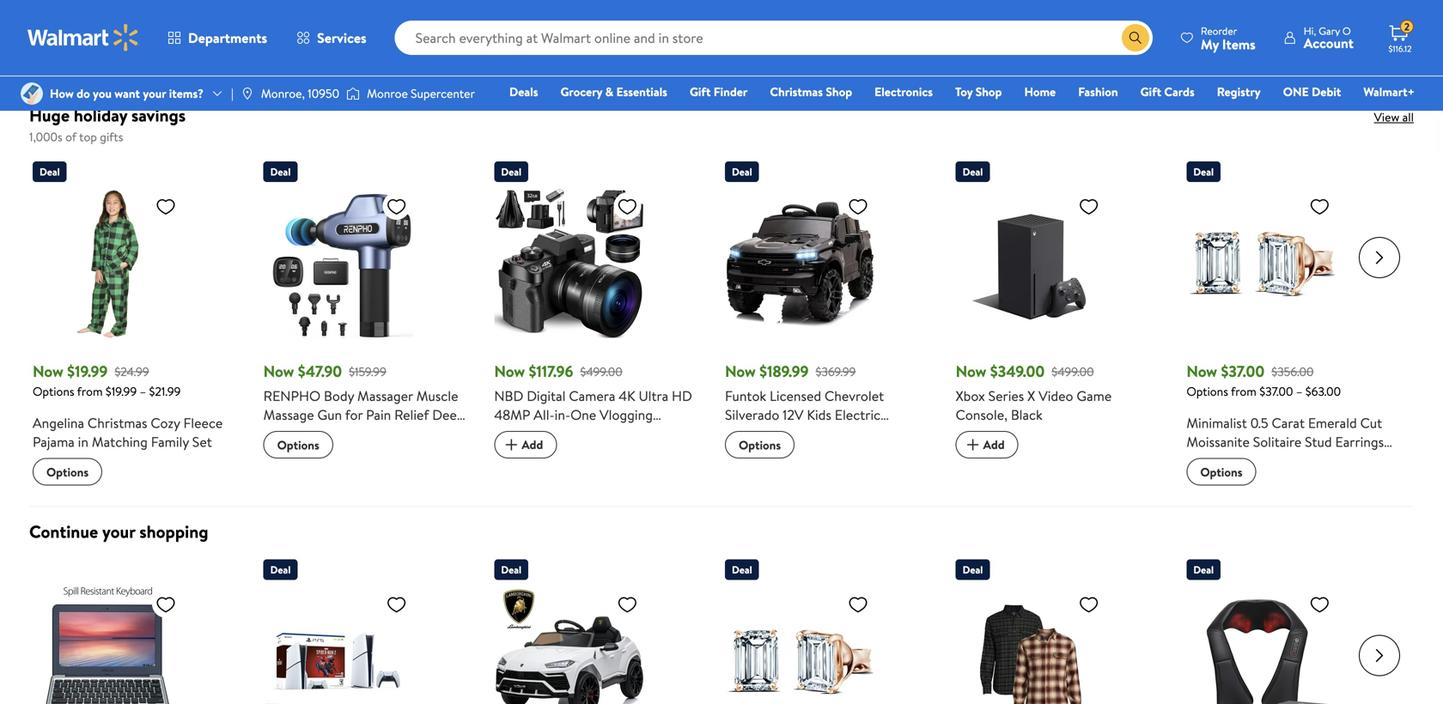 Task type: describe. For each thing, give the bounding box(es) containing it.
electronics link
[[867, 83, 941, 101]]

console,
[[956, 406, 1008, 425]]

funtok
[[725, 387, 767, 406]]

one
[[1284, 83, 1310, 100]]

tissue,
[[264, 425, 303, 444]]

home
[[1025, 83, 1056, 100]]

3"
[[620, 444, 632, 462]]

my
[[1201, 35, 1220, 54]]

from for $19.99
[[77, 383, 103, 400]]

hi, gary o account
[[1304, 24, 1355, 52]]

add to favorites list, angelina christmas cozy fleece pajama in matching family set image
[[156, 196, 176, 217]]

walmart+ link
[[1357, 83, 1423, 101]]

 image for how do you want your items?
[[21, 83, 43, 105]]

next slide for continue your shopping list image
[[1360, 636, 1401, 677]]

add to favorites list, renpho body massager muscle massage gun for pain relief deep tissue, -blue image
[[386, 196, 407, 217]]

add to favorites list, xbox series x video game console, black image
[[1079, 196, 1100, 217]]

now $349.00 $499.00 xbox series x video game console, black
[[956, 361, 1112, 425]]

options link down moissanite
[[1187, 459, 1257, 486]]

gary
[[1319, 24, 1341, 38]]

lamborghini urus 12v electric powered ride on car for kids, with remote control, foot pedal, mp3 player and led headlights image
[[494, 587, 645, 705]]

options down moissanite
[[1201, 464, 1243, 481]]

renpho
[[264, 387, 321, 406]]

add button for $349.00
[[956, 432, 1019, 459]]

1,000s
[[29, 129, 62, 145]]

video
[[1039, 387, 1074, 406]]

options link down massage
[[264, 432, 333, 459]]

fashion
[[1079, 83, 1119, 100]]

nbd digital camera 4k ultra hd 48mp all-in-one vlogging camera with wide angle lens, digital zoom 16x and 3" screen image
[[494, 189, 645, 340]]

4k
[[619, 387, 636, 406]]

$63.00
[[1306, 383, 1342, 400]]

cut
[[1361, 414, 1383, 433]]

Search search field
[[395, 21, 1153, 55]]

black inside now $349.00 $499.00 xbox series x video game console, black
[[1011, 406, 1043, 425]]

$
[[1104, 18, 1118, 57]]

minimalist 0.5 carat emerald cut moissanite solitaire stud earrings in 18k rose gold plating over silver image for add to favorites list, minimalist 0.5 carat emerald cut moissanite solitaire stud earrings in 18k rose gold plating over silver image
[[725, 587, 876, 705]]

body
[[324, 387, 354, 406]]

set
[[192, 433, 212, 452]]

deep
[[433, 406, 465, 425]]

minimalist 0.5 carat emerald cut moissanite solitaire stud earrings in 18k rose gold plating over silver image for add to favorites list, minimalist 0.5 carat emerald cut moissanite solitaire stud earrings in 18k rose gold plating over silver icon
[[1187, 189, 1338, 340]]

muscle
[[417, 387, 459, 406]]

options inside now $19.99 $24.99 options from $19.99 – $21.99
[[33, 383, 74, 400]]

$116.12
[[1389, 43, 1413, 55]]

1 horizontal spatial walmart+
[[1364, 83, 1416, 100]]

deal for nbd digital camera 4k ultra hd 48mp all-in-one vlogging camera with wide angle lens, digital zoom 16x and 3" screen "image"
[[501, 165, 522, 179]]

how
[[50, 85, 74, 102]]

ride
[[781, 425, 808, 444]]

departments button
[[153, 17, 282, 58]]

$24.99
[[115, 363, 149, 380]]

reorder my items
[[1201, 24, 1256, 54]]

12v
[[783, 406, 804, 425]]

add to favorites list, asus chromebook c202sa-ys02, 1.60 ghz intel celeron, 4gb ddr3 ram, 16gb ssd hard drive, chrome, 11" screen (grade b used) image
[[156, 594, 176, 616]]

add button for $117.96
[[494, 432, 557, 459]]

join walmart+
[[401, 38, 477, 55]]

search icon image
[[1129, 31, 1143, 45]]

home link
[[1017, 83, 1064, 101]]

items
[[1223, 35, 1256, 54]]

zoom
[[537, 444, 570, 462]]

gift for gift finder
[[690, 83, 711, 100]]

$499.00 for now $349.00
[[1052, 363, 1095, 380]]

of
[[65, 129, 77, 145]]

black inside "now $189.99 $369.99 funtok licensed chevrolet silverado 12v kids electric powered ride on toy car with remote control & music player, black"
[[725, 462, 757, 481]]

join
[[401, 38, 423, 55]]

product group containing now $189.99
[[725, 155, 932, 486]]

$356.00
[[1272, 363, 1315, 380]]

product group containing now $47.90
[[264, 155, 470, 486]]

ultra
[[639, 387, 669, 406]]

gun
[[318, 406, 342, 425]]

shopping
[[140, 520, 208, 544]]

now for $37.00
[[1187, 361, 1218, 383]]

deals link
[[502, 83, 546, 101]]

solitaire
[[1254, 433, 1302, 452]]

add to cart image for now $349.00
[[963, 435, 984, 456]]

silver
[[1187, 471, 1220, 490]]

1 vertical spatial your
[[102, 520, 135, 544]]

2
[[1405, 20, 1411, 34]]

george men's long sleeve flannel shirts, 2-pack, sizes s-2xl image
[[956, 587, 1107, 705]]

supercenter
[[411, 85, 475, 102]]

product group containing now $349.00
[[956, 155, 1163, 486]]

deal for marnur neck and shoulder massager, 3d deep tissue kneading shiatsu massager with heat image
[[1194, 563, 1214, 578]]

$369.99
[[816, 363, 856, 380]]

plating
[[1290, 452, 1331, 471]]

matching
[[92, 433, 148, 452]]

christmas inside angelina christmas cozy fleece pajama in matching family set
[[88, 414, 147, 433]]

and
[[596, 444, 617, 462]]

add for $117.96
[[522, 437, 543, 453]]

0 vertical spatial camera
[[569, 387, 616, 406]]

over
[[1334, 452, 1364, 471]]

for
[[345, 406, 363, 425]]

carat
[[1272, 414, 1306, 433]]

emerald
[[1309, 414, 1358, 433]]

grocery & essentials
[[561, 83, 668, 100]]

silverado
[[725, 406, 780, 425]]

series
[[989, 387, 1025, 406]]

one debit
[[1284, 83, 1342, 100]]

marnur neck and shoulder massager, 3d deep tissue kneading shiatsu massager with heat image
[[1187, 587, 1338, 705]]

in
[[1187, 452, 1198, 471]]

options down silverado
[[739, 437, 781, 454]]

1 vertical spatial digital
[[494, 444, 533, 462]]

from for $37.00
[[1232, 383, 1257, 400]]

add to cart image for now $117.96
[[501, 435, 522, 456]]

view all
[[1375, 109, 1415, 126]]

toy inside "now $189.99 $369.99 funtok licensed chevrolet silverado 12v kids electric powered ride on toy car with remote control & music player, black"
[[829, 425, 849, 444]]

all-
[[534, 406, 555, 425]]

deal for lamborghini urus 12v electric powered ride on car for kids, with remote control, foot pedal, mp3 player and led headlights image
[[501, 563, 522, 578]]

toy shop
[[956, 83, 1003, 100]]

asus chromebook c202sa-ys02, 1.60 ghz intel celeron, 4gb ddr3 ram, 16gb ssd hard drive, chrome, 11" screen (grade b used) image
[[33, 587, 183, 705]]

now for $117.96
[[494, 361, 525, 383]]

options inside now $37.00 $356.00 options from $37.00 – $63.00
[[1187, 383, 1229, 400]]

$ 100
[[1104, 8, 1204, 84]]

– for $19.99
[[140, 383, 146, 400]]

deal for funtok licensed chevrolet silverado 12v kids electric powered ride on toy car with remote control & music player, black image
[[732, 165, 753, 179]]

& inside "now $189.99 $369.99 funtok licensed chevrolet silverado 12v kids electric powered ride on toy car with remote control & music player, black"
[[825, 444, 834, 462]]

– for $37.00
[[1297, 383, 1303, 400]]

xbox series x video game console, black image
[[956, 189, 1107, 340]]

angle
[[606, 425, 641, 444]]

$159.99
[[349, 363, 387, 380]]

product group containing now $37.00
[[1187, 155, 1394, 490]]

all
[[1403, 109, 1415, 126]]

toy inside 'link'
[[956, 83, 973, 100]]

deal for minimalist 0.5 carat emerald cut moissanite solitaire stud earrings in 18k rose gold plating over silver image for add to favorites list, minimalist 0.5 carat emerald cut moissanite solitaire stud earrings in 18k rose gold plating over silver image
[[732, 563, 753, 578]]

screen
[[636, 444, 677, 462]]

gifts
[[100, 129, 123, 145]]

electric
[[835, 406, 881, 425]]

fashion link
[[1071, 83, 1126, 101]]

now $117.96 $499.00 nbd digital camera 4k ultra hd 48mp all-in-one vlogging camera with wide angle lens, digital zoom 16x and 3" screen
[[494, 361, 693, 462]]

 image for monroe, 10950
[[241, 87, 254, 101]]

x
[[1028, 387, 1036, 406]]

add to favorites list, marnur neck and shoulder massager, 3d deep tissue kneading shiatsu massager with heat image
[[1310, 594, 1331, 616]]

10950
[[308, 85, 340, 102]]



Task type: locate. For each thing, give the bounding box(es) containing it.
product group containing now $117.96
[[494, 155, 701, 486]]

0 vertical spatial digital
[[527, 387, 566, 406]]

 image right |
[[241, 87, 254, 101]]

from inside now $37.00 $356.00 options from $37.00 – $63.00
[[1232, 383, 1257, 400]]

digital down the $117.96
[[527, 387, 566, 406]]

now for $19.99
[[33, 361, 63, 383]]

deal
[[40, 165, 60, 179], [270, 165, 291, 179], [501, 165, 522, 179], [732, 165, 753, 179], [963, 165, 984, 179], [1194, 165, 1214, 179], [270, 563, 291, 578], [501, 563, 522, 578], [732, 563, 753, 578], [963, 563, 984, 578], [1194, 563, 1214, 578]]

0 vertical spatial black
[[1011, 406, 1043, 425]]

-
[[306, 425, 311, 444]]

minimalist
[[1187, 414, 1248, 433]]

game
[[1077, 387, 1112, 406]]

0 horizontal spatial add
[[522, 437, 543, 453]]

0 horizontal spatial minimalist 0.5 carat emerald cut moissanite solitaire stud earrings in 18k rose gold plating over silver image
[[725, 587, 876, 705]]

now up nbd on the left of page
[[494, 361, 525, 383]]

add down console,
[[984, 437, 1005, 453]]

1 horizontal spatial add
[[984, 437, 1005, 453]]

1 horizontal spatial add to cart image
[[963, 435, 984, 456]]

now for $47.90
[[264, 361, 294, 383]]

shop left home
[[976, 83, 1003, 100]]

now inside the 'now $117.96 $499.00 nbd digital camera 4k ultra hd 48mp all-in-one vlogging camera with wide angle lens, digital zoom 16x and 3" screen'
[[494, 361, 525, 383]]

options link down silverado
[[725, 432, 795, 459]]

gift finder link
[[682, 83, 756, 101]]

now inside the "now $47.90 $159.99 renpho body massager muscle massage gun for pain relief deep tissue, -blue options"
[[264, 361, 294, 383]]

with right car at the bottom of page
[[877, 425, 902, 444]]

with for $189.99
[[877, 425, 902, 444]]

from up the angelina
[[77, 383, 103, 400]]

huge holiday savings 1,000s of top gifts
[[29, 103, 186, 145]]

1 vertical spatial walmart+
[[1364, 83, 1416, 100]]

add to favorites list, funtok licensed chevrolet silverado 12v kids electric powered ride on toy car with remote control & music player, black image
[[848, 196, 869, 217]]

0 horizontal spatial from
[[77, 383, 103, 400]]

0 horizontal spatial shop
[[826, 83, 853, 100]]

options up the angelina
[[33, 383, 74, 400]]

options link
[[264, 432, 333, 459], [725, 432, 795, 459], [33, 459, 102, 486], [1187, 459, 1257, 486]]

camera left 4k
[[569, 387, 616, 406]]

gift cards
[[1141, 83, 1195, 100]]

angelina
[[33, 414, 84, 433]]

finder
[[714, 83, 748, 100]]

from
[[77, 383, 103, 400], [1232, 383, 1257, 400]]

from up 0.5
[[1232, 383, 1257, 400]]

toy shop link
[[948, 83, 1010, 101]]

top
[[79, 129, 97, 145]]

1 horizontal spatial camera
[[569, 387, 616, 406]]

6 now from the left
[[1187, 361, 1218, 383]]

0 horizontal spatial gift
[[690, 83, 711, 100]]

shop for toy shop
[[976, 83, 1003, 100]]

add to favorites list, lamborghini urus 12v electric powered ride on car for kids, with remote control, foot pedal, mp3 player and led headlights image
[[617, 594, 638, 616]]

1 now from the left
[[33, 361, 63, 383]]

now inside now $349.00 $499.00 xbox series x video game console, black
[[956, 361, 987, 383]]

gift for gift cards
[[1141, 83, 1162, 100]]

2 $499.00 from the left
[[1052, 363, 1095, 380]]

0 horizontal spatial  image
[[21, 83, 43, 105]]

now up funtok
[[725, 361, 756, 383]]

1 horizontal spatial $499.00
[[1052, 363, 1095, 380]]

2 from from the left
[[1232, 383, 1257, 400]]

 image left how
[[21, 83, 43, 105]]

gold
[[1258, 452, 1286, 471]]

christmas shop
[[770, 83, 853, 100]]

1 with from the left
[[544, 425, 570, 444]]

angelina christmas cozy fleece pajama in matching family set image
[[33, 189, 183, 340]]

1 vertical spatial camera
[[494, 425, 541, 444]]

toy right electronics link
[[956, 83, 973, 100]]

nbd
[[494, 387, 524, 406]]

options
[[33, 383, 74, 400], [1187, 383, 1229, 400], [277, 437, 320, 454], [739, 437, 781, 454], [46, 464, 89, 481], [1201, 464, 1243, 481]]

toy right on
[[829, 425, 849, 444]]

add to favorites list, minimalist 0.5 carat emerald cut moissanite solitaire stud earrings in 18k rose gold plating over silver image
[[1310, 196, 1331, 217]]

services
[[317, 28, 367, 47]]

minimalist 0.5 carat emerald cut moissanite solitaire stud earrings in 18k rose gold plating over silver image
[[1187, 189, 1338, 340], [725, 587, 876, 705]]

0 vertical spatial christmas
[[770, 83, 823, 100]]

options inside the "now $47.90 $159.99 renpho body massager muscle massage gun for pain relief deep tissue, -blue options"
[[277, 437, 320, 454]]

0 horizontal spatial walmart+
[[426, 38, 477, 55]]

deal for george men's long sleeve flannel shirts, 2-pack, sizes s-2xl image
[[963, 563, 984, 578]]

view all link
[[1375, 109, 1415, 126]]

2 now from the left
[[264, 361, 294, 383]]

funtok licensed chevrolet silverado 12v kids electric powered ride on toy car with remote control & music player, black image
[[725, 189, 876, 340]]

walmart image
[[28, 24, 139, 52]]

now for $349.00
[[956, 361, 987, 383]]

& right grocery
[[606, 83, 614, 100]]

add to favorites list, playstation 5 disc console slim - marvel's spider-man 2 bundle image
[[386, 594, 407, 616]]

now up minimalist
[[1187, 361, 1218, 383]]

deal for renpho body massager muscle massage gun for pain relief deep tissue, -blue image
[[270, 165, 291, 179]]

0 vertical spatial toy
[[956, 83, 973, 100]]

black down powered
[[725, 462, 757, 481]]

1 vertical spatial $19.99
[[106, 383, 137, 400]]

1 horizontal spatial  image
[[241, 87, 254, 101]]

1 horizontal spatial –
[[1297, 383, 1303, 400]]

1 horizontal spatial toy
[[956, 83, 973, 100]]

next slide for huge holiday savings list image
[[1360, 237, 1401, 279]]

now inside now $37.00 $356.00 options from $37.00 – $63.00
[[1187, 361, 1218, 383]]

music
[[838, 444, 872, 462]]

debit
[[1313, 83, 1342, 100]]

0 horizontal spatial with
[[544, 425, 570, 444]]

3 now from the left
[[494, 361, 525, 383]]

you
[[93, 85, 112, 102]]

now inside "now $189.99 $369.99 funtok licensed chevrolet silverado 12v kids electric powered ride on toy car with remote control & music player, black"
[[725, 361, 756, 383]]

with for $117.96
[[544, 425, 570, 444]]

remote
[[725, 444, 773, 462]]

$499.00 up 4k
[[580, 363, 623, 380]]

gift left the finder
[[690, 83, 711, 100]]

in
[[78, 433, 89, 452]]

shop for christmas shop
[[826, 83, 853, 100]]

car
[[852, 425, 873, 444]]

1 vertical spatial $37.00
[[1260, 383, 1294, 400]]

$499.00 for now $117.96
[[580, 363, 623, 380]]

grocery & essentials link
[[553, 83, 676, 101]]

renpho body massager muscle massage gun for pain relief deep tissue, -blue image
[[264, 189, 414, 340]]

options down massage
[[277, 437, 320, 454]]

1 vertical spatial christmas
[[88, 414, 147, 433]]

& inside grocery & essentials link
[[606, 83, 614, 100]]

0 vertical spatial your
[[143, 85, 166, 102]]

2 shop from the left
[[976, 83, 1003, 100]]

now inside now $19.99 $24.99 options from $19.99 – $21.99
[[33, 361, 63, 383]]

1 add button from the left
[[494, 432, 557, 459]]

0.5
[[1251, 414, 1269, 433]]

$499.00 inside now $349.00 $499.00 xbox series x video game console, black
[[1052, 363, 1095, 380]]

one
[[571, 406, 597, 425]]

walmart+ up view
[[1364, 83, 1416, 100]]

add to favorites list, minimalist 0.5 carat emerald cut moissanite solitaire stud earrings in 18k rose gold plating over silver image
[[848, 594, 869, 616]]

add
[[522, 437, 543, 453], [984, 437, 1005, 453]]

christmas shop link
[[763, 83, 860, 101]]

1 $499.00 from the left
[[580, 363, 623, 380]]

|
[[231, 85, 234, 102]]

options up minimalist
[[1187, 383, 1229, 400]]

1 horizontal spatial from
[[1232, 383, 1257, 400]]

2 add to cart image from the left
[[963, 435, 984, 456]]

0 vertical spatial minimalist 0.5 carat emerald cut moissanite solitaire stud earrings in 18k rose gold plating over silver image
[[1187, 189, 1338, 340]]

1 horizontal spatial black
[[1011, 406, 1043, 425]]

in-
[[555, 406, 571, 425]]

1 horizontal spatial gift
[[1141, 83, 1162, 100]]

0 horizontal spatial add button
[[494, 432, 557, 459]]

$499.00
[[580, 363, 623, 380], [1052, 363, 1095, 380]]

1 vertical spatial &
[[825, 444, 834, 462]]

your right the continue at the left of page
[[102, 520, 135, 544]]

relief
[[395, 406, 429, 425]]

camera
[[569, 387, 616, 406], [494, 425, 541, 444]]

add down all-
[[522, 437, 543, 453]]

4 now from the left
[[725, 361, 756, 383]]

control
[[776, 444, 822, 462]]

deal for playstation 5 disc console slim - marvel's spider-man 2 bundle image
[[270, 563, 291, 578]]

add to favorites list, nbd digital camera 4k ultra hd 48mp all-in-one vlogging camera with wide angle lens, digital zoom 16x and 3" screen image
[[617, 196, 638, 217]]

now $189.99 $369.99 funtok licensed chevrolet silverado 12v kids electric powered ride on toy car with remote control & music player, black
[[725, 361, 915, 481]]

0 horizontal spatial add to cart image
[[501, 435, 522, 456]]

gift finder
[[690, 83, 748, 100]]

1 horizontal spatial add button
[[956, 432, 1019, 459]]

1 horizontal spatial minimalist 0.5 carat emerald cut moissanite solitaire stud earrings in 18k rose gold plating over silver image
[[1187, 189, 1338, 340]]

$349.00
[[991, 361, 1045, 383]]

0 horizontal spatial your
[[102, 520, 135, 544]]

walmart+ down apply.
[[426, 38, 477, 55]]

0 horizontal spatial camera
[[494, 425, 541, 444]]

0 horizontal spatial toy
[[829, 425, 849, 444]]

0 vertical spatial walmart+
[[426, 38, 477, 55]]

$37.00 left "$356.00"
[[1222, 361, 1265, 383]]

add to cart image down console,
[[963, 435, 984, 456]]

kids
[[807, 406, 832, 425]]

0 horizontal spatial $499.00
[[580, 363, 623, 380]]

1 horizontal spatial with
[[877, 425, 902, 444]]

0 horizontal spatial –
[[140, 383, 146, 400]]

1 horizontal spatial christmas
[[770, 83, 823, 100]]

shop left electronics link
[[826, 83, 853, 100]]

massage
[[264, 406, 314, 425]]

$37.00 down "$356.00"
[[1260, 383, 1294, 400]]

monroe,
[[261, 85, 305, 102]]

player,
[[876, 444, 915, 462]]

angelina christmas cozy fleece pajama in matching family set
[[33, 414, 223, 452]]

with inside the 'now $117.96 $499.00 nbd digital camera 4k ultra hd 48mp all-in-one vlogging camera with wide angle lens, digital zoom 16x and 3" screen'
[[544, 425, 570, 444]]

& left music
[[825, 444, 834, 462]]

fleece
[[183, 414, 223, 433]]

$19.99 down $24.99
[[106, 383, 137, 400]]

blue
[[311, 425, 337, 444]]

$21.99
[[149, 383, 181, 400]]

$499.00 inside the 'now $117.96 $499.00 nbd digital camera 4k ultra hd 48mp all-in-one vlogging camera with wide angle lens, digital zoom 16x and 3" screen'
[[580, 363, 623, 380]]

5 now from the left
[[956, 361, 987, 383]]

lens,
[[644, 425, 674, 444]]

with inside "now $189.99 $369.99 funtok licensed chevrolet silverado 12v kids electric powered ride on toy car with remote control & music player, black"
[[877, 425, 902, 444]]

deal for minimalist 0.5 carat emerald cut moissanite solitaire stud earrings in 18k rose gold plating over silver image for add to favorites list, minimalist 0.5 carat emerald cut moissanite solitaire stud earrings in 18k rose gold plating over silver icon
[[1194, 165, 1214, 179]]

2 add from the left
[[984, 437, 1005, 453]]

add to favorites list, george men's long sleeve flannel shirts, 2-pack, sizes s-2xl image
[[1079, 594, 1100, 616]]

– inside now $19.99 $24.99 options from $19.99 – $21.99
[[140, 383, 146, 400]]

now for $189.99
[[725, 361, 756, 383]]

0 vertical spatial $19.99
[[67, 361, 108, 383]]

rose
[[1225, 452, 1254, 471]]

deal for angelina christmas cozy fleece pajama in matching family set image
[[40, 165, 60, 179]]

– inside now $37.00 $356.00 options from $37.00 – $63.00
[[1297, 383, 1303, 400]]

stud
[[1306, 433, 1333, 452]]

1 vertical spatial black
[[725, 462, 757, 481]]

pain
[[366, 406, 391, 425]]

electronics
[[875, 83, 933, 100]]

shop
[[826, 83, 853, 100], [976, 83, 1003, 100]]

product group containing now $19.99
[[33, 155, 240, 486]]

now $47.90 $159.99 renpho body massager muscle massage gun for pain relief deep tissue, -blue options
[[264, 361, 465, 454]]

view
[[1375, 109, 1400, 126]]

deal for xbox series x video game console, black 'image'
[[963, 165, 984, 179]]

camera down nbd on the left of page
[[494, 425, 541, 444]]

add to cart image
[[501, 435, 522, 456], [963, 435, 984, 456]]

your up 'savings'
[[143, 85, 166, 102]]

black down $349.00 at the bottom of page
[[1011, 406, 1043, 425]]

2 add button from the left
[[956, 432, 1019, 459]]

1 add from the left
[[522, 437, 543, 453]]

1 horizontal spatial &
[[825, 444, 834, 462]]

shop inside 'link'
[[976, 83, 1003, 100]]

add button down the 48mp
[[494, 432, 557, 459]]

0 horizontal spatial christmas
[[88, 414, 147, 433]]

 image
[[21, 83, 43, 105], [241, 87, 254, 101]]

now up the angelina
[[33, 361, 63, 383]]

1 gift from the left
[[690, 83, 711, 100]]

&
[[606, 83, 614, 100], [825, 444, 834, 462]]

1 horizontal spatial your
[[143, 85, 166, 102]]

$189.99
[[760, 361, 809, 383]]

1 vertical spatial toy
[[829, 425, 849, 444]]

gift left cards
[[1141, 83, 1162, 100]]

now up xbox
[[956, 361, 987, 383]]

options link down pajama
[[33, 459, 102, 486]]

– left $21.99
[[140, 383, 146, 400]]

2 gift from the left
[[1141, 83, 1162, 100]]

2 with from the left
[[877, 425, 902, 444]]

0 horizontal spatial &
[[606, 83, 614, 100]]

join walmart+ link
[[401, 38, 477, 55]]

options down pajama
[[46, 464, 89, 481]]

1 vertical spatial minimalist 0.5 carat emerald cut moissanite solitaire stud earrings in 18k rose gold plating over silver image
[[725, 587, 876, 705]]

digital
[[527, 387, 566, 406], [494, 444, 533, 462]]

0 vertical spatial $37.00
[[1222, 361, 1265, 383]]

huge
[[29, 103, 70, 127]]

1 from from the left
[[77, 383, 103, 400]]

christmas down the walmart site-wide search box
[[770, 83, 823, 100]]

from inside now $19.99 $24.99 options from $19.99 – $21.99
[[77, 383, 103, 400]]

add to cart image down the 48mp
[[501, 435, 522, 456]]

0 vertical spatial &
[[606, 83, 614, 100]]

monroe, 10950
[[261, 85, 340, 102]]

$499.00 up video
[[1052, 363, 1095, 380]]

2 – from the left
[[1297, 383, 1303, 400]]

– down "$356.00"
[[1297, 383, 1303, 400]]

product group
[[33, 155, 240, 486], [264, 155, 470, 486], [494, 155, 701, 486], [725, 155, 932, 486], [956, 155, 1163, 486], [1187, 155, 1394, 490], [264, 553, 470, 705], [494, 553, 701, 705], [725, 553, 932, 705], [956, 553, 1163, 705], [1187, 553, 1394, 705]]

how do you want your items?
[[50, 85, 204, 102]]

0 horizontal spatial black
[[725, 462, 757, 481]]

playstation 5 disc console slim - marvel's spider-man 2 bundle image
[[264, 587, 414, 705]]

do
[[77, 85, 90, 102]]

now up renpho on the bottom left of page
[[264, 361, 294, 383]]

1 add to cart image from the left
[[501, 435, 522, 456]]

with left the "wide"
[[544, 425, 570, 444]]

add for $349.00
[[984, 437, 1005, 453]]

grocery
[[561, 83, 603, 100]]

add button down console,
[[956, 432, 1019, 459]]

digital down the 48mp
[[494, 444, 533, 462]]

1 shop from the left
[[826, 83, 853, 100]]

 image
[[346, 85, 360, 102]]

Walmart Site-Wide search field
[[395, 21, 1153, 55]]

$19.99 left $24.99
[[67, 361, 108, 383]]

1 horizontal spatial shop
[[976, 83, 1003, 100]]

services button
[[282, 17, 381, 58]]

items?
[[169, 85, 204, 102]]

terms
[[401, 7, 432, 24]]

wide
[[573, 425, 603, 444]]

chevrolet
[[825, 387, 885, 406]]

gift cards link
[[1133, 83, 1203, 101]]

powered
[[725, 425, 778, 444]]

christmas down now $19.99 $24.99 options from $19.99 – $21.99
[[88, 414, 147, 433]]

1 – from the left
[[140, 383, 146, 400]]



Task type: vqa. For each thing, say whether or not it's contained in the screenshot.
Offers
no



